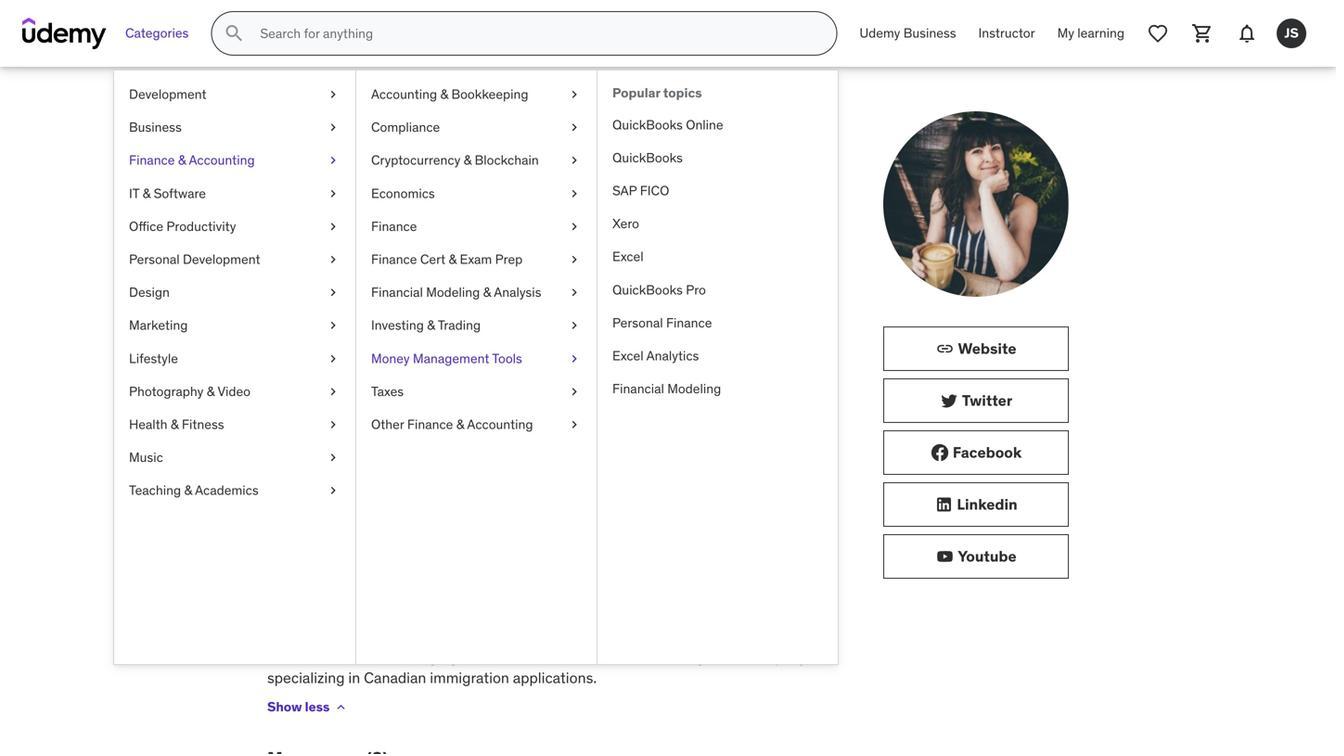Task type: describe. For each thing, give the bounding box(es) containing it.
on inside the (please note that deanne's experience with the cbsa does not afford her any privileges/priority or influences in her dealings with any government agencies on any applications).
[[452, 529, 470, 548]]

facebook
[[953, 443, 1022, 462]]

xsmall image for design
[[326, 284, 341, 302]]

the inside deanne is a regulated canadian immigration consultant and a member in good standing with the immigration consultants of canada regulatory council (iccrc). deanne is currently the only active iccrc members physically located in south africa.
[[360, 376, 382, 395]]

compliance
[[371, 119, 440, 136]]

finance link
[[356, 210, 597, 243]]

learning
[[1078, 25, 1125, 41]]

immigration down world.
[[664, 648, 743, 667]]

standing
[[267, 376, 325, 395]]

of inside deanne is a regulated canadian immigration consultant and a member in good standing with the immigration consultants of canada regulatory council (iccrc). deanne is currently the only active iccrc members physically located in south africa.
[[552, 376, 565, 395]]

it
[[129, 185, 139, 202]]

1 vertical spatial years
[[399, 488, 434, 507]]

originally born and raised in british columbia canada, deanne is now living in johannesburg south africa. deanne has gone through the immigration process herself and is able to relate to her clients on a personal level. although based in south africa, deanne offers her services to clients around the world. deanne is also the managing director of canada abroad, an immigration company specializing in canadian immigration applications.
[[267, 557, 807, 688]]

0 vertical spatial for
[[527, 467, 545, 486]]

1 vertical spatial for
[[318, 488, 336, 507]]

deanne up level.
[[627, 557, 678, 576]]

photography & video link
[[114, 375, 355, 408]]

immigration down director
[[430, 669, 509, 688]]

2 horizontal spatial with
[[766, 508, 798, 527]]

xsmall image for health & fitness
[[326, 416, 341, 434]]

(iccrc).
[[752, 376, 808, 395]]

categories button
[[114, 11, 200, 56]]

teaching
[[129, 482, 181, 499]]

afford
[[332, 508, 375, 527]]

design
[[129, 284, 170, 301]]

a inside the deanne has over ten years of experience in the immigration field. she is a former border services officer, having worked for the canada border services agency (cbsa) for over five years
[[742, 446, 750, 465]]

has inside originally born and raised in british columbia canada, deanne is now living in johannesburg south africa. deanne has gone through the immigration process herself and is able to relate to her clients on a personal level. although based in south africa, deanne offers her services to clients around the world. deanne is also the managing director of canada abroad, an immigration company specializing in canadian immigration applications.
[[507, 578, 531, 597]]

experience inside the (please note that deanne's experience with the cbsa does not afford her any privileges/priority or influences in her dealings with any government agencies on any applications).
[[630, 488, 708, 507]]

having
[[427, 467, 471, 486]]

small image for linkedin
[[935, 496, 954, 514]]

development link
[[114, 78, 355, 111]]

notifications image
[[1236, 22, 1259, 45]]

marketing link
[[114, 309, 355, 342]]

small image for facebook
[[931, 444, 949, 462]]

1 horizontal spatial accounting
[[371, 86, 437, 103]]

a down me at the top left of page
[[340, 355, 348, 374]]

located
[[680, 397, 730, 416]]

2 vertical spatial immigration
[[386, 376, 465, 395]]

topics
[[663, 84, 702, 101]]

xsmall image for accounting & bookkeeping
[[567, 85, 582, 104]]

0 horizontal spatial south
[[267, 620, 307, 639]]

total students
[[267, 224, 356, 240]]

1 vertical spatial business
[[129, 119, 182, 136]]

& left analysis
[[483, 284, 491, 301]]

sap
[[613, 182, 637, 199]]

productivity
[[167, 218, 236, 235]]

excel analytics
[[613, 348, 699, 364]]

design link
[[114, 276, 355, 309]]

or
[[565, 508, 579, 527]]

popular
[[613, 84, 661, 101]]

is left able
[[345, 599, 356, 618]]

udemy
[[860, 25, 901, 41]]

small image for youtube
[[936, 548, 954, 566]]

xsmall image for show less
[[334, 700, 348, 715]]

instructor for instructor
[[979, 25, 1035, 41]]

is down standing
[[322, 397, 333, 416]]

other finance & accounting
[[371, 416, 533, 433]]

my
[[1058, 25, 1075, 41]]

categories
[[125, 25, 189, 41]]

twitter link
[[884, 379, 1069, 423]]

quickbooks for quickbooks online
[[613, 116, 683, 133]]

her left dealings
[[676, 508, 699, 527]]

currently
[[337, 397, 395, 416]]

me
[[322, 318, 349, 340]]

xsmall image for compliance
[[567, 118, 582, 137]]

immigration up although
[[652, 578, 732, 597]]

deanne inside instructor deanne acres-lans regulated canadian immigration consultant (rcic)
[[267, 124, 408, 172]]

xsmall image for teaching & academics
[[326, 482, 341, 500]]

& right cert
[[449, 251, 457, 268]]

canada inside deanne is a regulated canadian immigration consultant and a member in good standing with the immigration consultants of canada regulatory council (iccrc). deanne is currently the only active iccrc members physically located in south africa.
[[569, 376, 619, 395]]

financial modeling & analysis link
[[356, 276, 597, 309]]

compliance link
[[356, 111, 597, 144]]

consultants
[[469, 376, 549, 395]]

regulatory
[[623, 376, 695, 395]]

director
[[461, 648, 515, 667]]

office productivity
[[129, 218, 236, 235]]

quickbooks pro
[[613, 281, 706, 298]]

1 vertical spatial and
[[367, 557, 392, 576]]

xero
[[613, 215, 640, 232]]

canada inside the deanne has over ten years of experience in the immigration field. she is a former border services officer, having worked for the canada border services agency (cbsa) for over five years
[[574, 467, 625, 486]]

finance for finance & accounting
[[129, 152, 175, 169]]

in up process
[[766, 557, 777, 576]]

process
[[735, 578, 787, 597]]

instructor for instructor deanne acres-lans regulated canadian immigration consultant (rcic)
[[267, 110, 351, 127]]

a up financial modeling
[[677, 355, 685, 374]]

1 vertical spatial with
[[711, 488, 742, 507]]

2 horizontal spatial any
[[473, 529, 498, 548]]

0 horizontal spatial any
[[267, 529, 292, 548]]

submit search image
[[223, 22, 245, 45]]

is left also
[[322, 648, 333, 667]]

deanne down able
[[356, 620, 407, 639]]

pro
[[686, 281, 706, 298]]

quickbooks link
[[598, 141, 838, 174]]

deanne is a regulated canadian immigration consultant and a member in good standing with the immigration consultants of canada regulatory council (iccrc). deanne is currently the only active iccrc members physically located in south africa.
[[267, 355, 808, 437]]

applications).
[[501, 529, 597, 548]]

other finance & accounting link
[[356, 408, 597, 441]]

2 border from the left
[[628, 467, 674, 486]]

& for academics
[[184, 482, 192, 499]]

wishlist image
[[1147, 22, 1169, 45]]

0 horizontal spatial clients
[[491, 599, 535, 618]]

money management tools element
[[597, 71, 838, 665]]

good
[[763, 355, 797, 374]]

reviews 221
[[378, 224, 429, 275]]

shopping cart with 0 items image
[[1192, 22, 1214, 45]]

columbia
[[503, 557, 565, 576]]

financial modeling & analysis
[[371, 284, 542, 301]]

canada inside originally born and raised in british columbia canada, deanne is now living in johannesburg south africa. deanne has gone through the immigration process herself and is able to relate to her clients on a personal level. although based in south africa, deanne offers her services to clients around the world. deanne is also the managing director of canada abroad, an immigration company specializing in canadian immigration applications.
[[535, 648, 586, 667]]

immigration inside the deanne has over ten years of experience in the immigration field. she is a former border services officer, having worked for the canada border services agency (cbsa) for over five years
[[579, 446, 659, 465]]

in down also
[[348, 669, 360, 688]]

finance & accounting link
[[114, 144, 355, 177]]

website link
[[884, 327, 1069, 371]]

she
[[698, 446, 724, 465]]

level.
[[631, 599, 665, 618]]

herself
[[267, 599, 313, 618]]

the inside the (please note that deanne's experience with the cbsa does not afford her any privileges/priority or influences in her dealings with any government agencies on any applications).
[[745, 488, 769, 507]]

money
[[371, 350, 410, 367]]

is left the now
[[682, 557, 692, 576]]

xsmall image for finance & accounting
[[326, 151, 341, 170]]

is inside the deanne has over ten years of experience in the immigration field. she is a former border services officer, having worked for the canada border services agency (cbsa) for over five years
[[727, 446, 738, 465]]

& for fitness
[[171, 416, 179, 433]]

xsmall image for financial modeling & analysis
[[567, 284, 582, 302]]

accounting & bookkeeping link
[[356, 78, 597, 111]]

consultant inside deanne is a regulated canadian immigration consultant and a member in good standing with the immigration consultants of canada regulatory council (iccrc). deanne is currently the only active iccrc members physically located in south africa.
[[573, 355, 645, 374]]

acres-
[[415, 124, 532, 172]]

deanne down 'british'
[[452, 578, 504, 597]]

0 horizontal spatial to
[[391, 599, 404, 618]]

financial modeling
[[613, 381, 721, 397]]

finance & accounting
[[129, 152, 255, 169]]

0 vertical spatial years
[[406, 446, 442, 465]]

xsmall image for business
[[326, 118, 341, 137]]

excel for excel analytics
[[613, 348, 644, 364]]

on inside originally born and raised in british columbia canada, deanne is now living in johannesburg south africa. deanne has gone through the immigration process herself and is able to relate to her clients on a personal level. although based in south africa, deanne offers her services to clients around the world. deanne is also the managing director of canada abroad, an immigration company specializing in canadian immigration applications.
[[538, 599, 555, 618]]

council
[[699, 376, 748, 395]]

investing
[[371, 317, 424, 334]]

popular topics
[[613, 84, 702, 101]]

xsmall image for taxes
[[567, 383, 582, 401]]

Search for anything text field
[[256, 18, 814, 49]]

analytics
[[647, 348, 699, 364]]

physically
[[612, 397, 677, 416]]

blockchain
[[475, 152, 539, 169]]

personal for personal finance
[[613, 315, 663, 331]]

exam
[[460, 251, 492, 268]]

her down five on the left of page
[[378, 508, 401, 527]]

deanne has over ten years of experience in the immigration field. she is a former border services officer, having worked for the canada border services agency (cbsa) for over five years
[[267, 446, 798, 507]]

investing & trading
[[371, 317, 481, 334]]

taxes link
[[356, 375, 597, 408]]

1 horizontal spatial clients
[[552, 620, 596, 639]]

fitness
[[182, 416, 224, 433]]

finance down the only
[[407, 416, 453, 433]]

& for blockchain
[[464, 152, 472, 169]]

her right offers
[[452, 620, 474, 639]]

economics
[[371, 185, 435, 202]]

johannesburg
[[267, 578, 360, 597]]



Task type: vqa. For each thing, say whether or not it's contained in the screenshot.
the Project Management link
no



Task type: locate. For each thing, give the bounding box(es) containing it.
0 horizontal spatial border
[[267, 467, 313, 486]]

xsmall image for finance
[[567, 218, 582, 236]]

deanne acres-lans image
[[884, 111, 1069, 297]]

1 vertical spatial immigration
[[489, 355, 569, 374]]

1 vertical spatial financial
[[613, 381, 664, 397]]

& for bookkeeping
[[440, 86, 448, 103]]

2 vertical spatial of
[[518, 648, 531, 667]]

field.
[[662, 446, 694, 465]]

1 quickbooks from the top
[[613, 116, 683, 133]]

in down council
[[733, 397, 745, 416]]

& inside "link"
[[464, 152, 472, 169]]

any up agencies
[[404, 508, 429, 527]]

show
[[267, 699, 302, 716]]

and up regulatory
[[649, 355, 674, 374]]

has down columbia
[[507, 578, 531, 597]]

small image left twitter
[[940, 392, 959, 410]]

analysis
[[494, 284, 542, 301]]

money management tools
[[371, 350, 522, 367]]

xsmall image for other finance & accounting
[[567, 416, 582, 434]]

personal up excel analytics
[[613, 315, 663, 331]]

any down privileges/priority
[[473, 529, 498, 548]]

1 vertical spatial development
[[183, 251, 260, 268]]

member
[[689, 355, 744, 374]]

small image for website
[[936, 340, 955, 358]]

over left the ten
[[349, 446, 378, 465]]

for up "that"
[[527, 467, 545, 486]]

africa. inside originally born and raised in british columbia canada, deanne is now living in johannesburg south africa. deanne has gone through the immigration process herself and is able to relate to her clients on a personal level. although based in south africa, deanne offers her services to clients around the world. deanne is also the managing director of canada abroad, an immigration company specializing in canadian immigration applications.
[[406, 578, 449, 597]]

of
[[552, 376, 565, 395], [445, 446, 458, 465], [518, 648, 531, 667]]

immigration down the cryptocurrency & blockchain on the left top of the page
[[413, 176, 500, 195]]

modeling inside 'link'
[[426, 284, 480, 301]]

xsmall image for personal development
[[326, 251, 341, 269]]

canadian down managing
[[364, 669, 426, 688]]

quickbooks up personal finance
[[613, 281, 683, 298]]

1 vertical spatial excel
[[613, 348, 644, 364]]

finance inside money management tools element
[[666, 315, 712, 331]]

personal for personal development
[[129, 251, 180, 268]]

& for video
[[207, 383, 215, 400]]

does
[[267, 508, 302, 527]]

of inside originally born and raised in british columbia canada, deanne is now living in johannesburg south africa. deanne has gone through the immigration process herself and is able to relate to her clients on a personal level. although based in south africa, deanne offers her services to clients around the world. deanne is also the managing director of canada abroad, an immigration company specializing in canadian immigration applications.
[[518, 648, 531, 667]]

1 horizontal spatial instructor
[[979, 25, 1035, 41]]

excel for excel
[[613, 248, 644, 265]]

canada,
[[569, 557, 623, 576]]

any down does
[[267, 529, 292, 548]]

with down cbsa
[[766, 508, 798, 527]]

small image left facebook
[[931, 444, 949, 462]]

0 vertical spatial financial
[[371, 284, 423, 301]]

consultant down the blockchain
[[504, 176, 582, 195]]

221
[[378, 247, 415, 275]]

accounting down business link
[[189, 152, 255, 169]]

although
[[668, 599, 729, 618]]

canadian down the cryptocurrency
[[344, 176, 410, 195]]

1 horizontal spatial services
[[677, 467, 734, 486]]

small image inside twitter link
[[940, 392, 959, 410]]

& for software
[[143, 185, 151, 202]]

0 horizontal spatial africa.
[[267, 418, 310, 437]]

immigration up consultants
[[489, 355, 569, 374]]

specializing
[[267, 669, 345, 688]]

0 vertical spatial excel
[[613, 248, 644, 265]]

a
[[340, 355, 348, 374], [677, 355, 685, 374], [742, 446, 750, 465], [559, 599, 567, 618]]

1 horizontal spatial experience
[[630, 488, 708, 507]]

xsmall image inside money management tools link
[[567, 350, 582, 368]]

1 vertical spatial south
[[364, 578, 403, 597]]

excel link
[[598, 241, 838, 274]]

2 horizontal spatial accounting
[[467, 416, 533, 433]]

quickbooks for quickbooks pro
[[613, 281, 683, 298]]

finance up it & software
[[129, 152, 175, 169]]

active
[[455, 397, 495, 416]]

services down she
[[677, 467, 734, 486]]

canada up members
[[569, 376, 619, 395]]

deanne down standing
[[267, 397, 319, 416]]

xsmall image inside marketing link
[[326, 317, 341, 335]]

xsmall image inside investing & trading 'link'
[[567, 317, 582, 335]]

with up dealings
[[711, 488, 742, 507]]

border down the field.
[[628, 467, 674, 486]]

1 excel from the top
[[613, 248, 644, 265]]

xsmall image for office productivity
[[326, 218, 341, 236]]

xsmall image inside show less button
[[334, 700, 348, 715]]

modeling for financial modeling & analysis
[[426, 284, 480, 301]]

0 horizontal spatial regulated
[[267, 176, 340, 195]]

excel up regulatory
[[613, 348, 644, 364]]

in inside the deanne has over ten years of experience in the immigration field. she is a former border services officer, having worked for the canada border services agency (cbsa) for over five years
[[538, 446, 550, 465]]

regulated up taxes
[[352, 355, 420, 374]]

former
[[753, 446, 798, 465]]

is down me at the top left of page
[[326, 355, 337, 374]]

in inside the (please note that deanne's experience with the cbsa does not afford her any privileges/priority or influences in her dealings with any government agencies on any applications).
[[660, 508, 673, 527]]

& down active
[[456, 416, 464, 433]]

2 quickbooks from the top
[[613, 149, 683, 166]]

for up not
[[318, 488, 336, 507]]

1 vertical spatial accounting
[[189, 152, 255, 169]]

based
[[732, 599, 773, 618]]

0 vertical spatial africa.
[[267, 418, 310, 437]]

small image left linkedin
[[935, 496, 954, 514]]

0 vertical spatial south
[[749, 397, 788, 416]]

xsmall image for cryptocurrency & blockchain
[[567, 151, 582, 170]]

excel analytics link
[[598, 340, 838, 373]]

0 horizontal spatial on
[[452, 529, 470, 548]]

in left good
[[747, 355, 759, 374]]

applications.
[[513, 669, 597, 688]]

js
[[1285, 25, 1299, 41]]

1 vertical spatial on
[[538, 599, 555, 618]]

video
[[218, 383, 251, 400]]

canadian inside deanne is a regulated canadian immigration consultant and a member in good standing with the immigration consultants of canada regulatory council (iccrc). deanne is currently the only active iccrc members physically located in south africa.
[[423, 355, 486, 374]]

xsmall image for photography & video
[[326, 383, 341, 401]]

business up finance & accounting
[[129, 119, 182, 136]]

0 horizontal spatial of
[[445, 446, 458, 465]]

accounting up the compliance
[[371, 86, 437, 103]]

africa. up relate
[[406, 578, 449, 597]]

through
[[571, 578, 623, 597]]

the
[[360, 376, 382, 395], [554, 446, 576, 465], [549, 467, 571, 486], [745, 488, 769, 507], [627, 578, 648, 597], [650, 620, 671, 639], [367, 648, 389, 667]]

2 vertical spatial canada
[[535, 648, 586, 667]]

& for trading
[[427, 317, 435, 334]]

south up able
[[364, 578, 403, 597]]

financial down 221
[[371, 284, 423, 301]]

accounting
[[371, 86, 437, 103], [189, 152, 255, 169], [467, 416, 533, 433]]

cryptocurrency
[[371, 152, 461, 169]]

xsmall image inside health & fitness link
[[326, 416, 341, 434]]

quickbooks inside quickbooks pro link
[[613, 281, 683, 298]]

0 horizontal spatial and
[[316, 599, 341, 618]]

a down 'gone'
[[559, 599, 567, 618]]

small image inside youtube "link"
[[936, 548, 954, 566]]

instructor up finance & accounting link
[[267, 110, 351, 127]]

1 horizontal spatial on
[[538, 599, 555, 618]]

1 vertical spatial personal
[[613, 315, 663, 331]]

reviews
[[378, 224, 429, 240]]

quickbooks inside quickbooks link
[[613, 149, 683, 166]]

xsmall image for development
[[326, 85, 341, 104]]

financial inside the financial modeling & analysis 'link'
[[371, 284, 423, 301]]

prep
[[495, 251, 523, 268]]

personal up design
[[129, 251, 180, 268]]

immigration inside instructor deanne acres-lans regulated canadian immigration consultant (rcic)
[[413, 176, 500, 195]]

xsmall image inside finance link
[[567, 218, 582, 236]]

2 horizontal spatial and
[[649, 355, 674, 374]]

of up having
[[445, 446, 458, 465]]

xsmall image
[[326, 85, 341, 104], [326, 151, 341, 170], [567, 218, 582, 236], [567, 251, 582, 269], [326, 284, 341, 302], [567, 317, 582, 335], [326, 383, 341, 401], [567, 383, 582, 401], [567, 416, 582, 434]]

xsmall image for music
[[326, 449, 341, 467]]

a up agency
[[742, 446, 750, 465]]

finance down economics
[[371, 218, 417, 235]]

now
[[696, 557, 723, 576]]

1 horizontal spatial regulated
[[352, 355, 420, 374]]

modeling for financial modeling
[[668, 381, 721, 397]]

consultant up members
[[573, 355, 645, 374]]

in right raised
[[440, 557, 452, 576]]

xsmall image for investing & trading
[[567, 317, 582, 335]]

2 vertical spatial south
[[267, 620, 307, 639]]

marketing
[[129, 317, 188, 334]]

around
[[600, 620, 646, 639]]

xsmall image inside taxes link
[[567, 383, 582, 401]]

1 horizontal spatial any
[[404, 508, 429, 527]]

deanne inside the deanne has over ten years of experience in the immigration field. she is a former border services officer, having worked for the canada border services agency (cbsa) for over five years
[[267, 446, 319, 465]]

2 horizontal spatial of
[[552, 376, 565, 395]]

3 quickbooks from the top
[[613, 281, 683, 298]]

xsmall image inside cryptocurrency & blockchain "link"
[[567, 151, 582, 170]]

youtube
[[958, 547, 1017, 566]]

xsmall image inside design link
[[326, 284, 341, 302]]

investing & trading link
[[356, 309, 597, 342]]

on down 'gone'
[[538, 599, 555, 618]]

deanne up standing
[[271, 355, 322, 374]]

excel down xero at the top left
[[613, 248, 644, 265]]

0 vertical spatial modeling
[[426, 284, 480, 301]]

1 vertical spatial instructor
[[267, 110, 351, 127]]

office
[[129, 218, 163, 235]]

financial inside financial modeling link
[[613, 381, 664, 397]]

show less button
[[267, 689, 348, 726]]

xsmall image for money management tools
[[567, 350, 582, 368]]

deanne up specializing
[[267, 648, 319, 667]]

about
[[267, 318, 318, 340]]

africa.
[[267, 418, 310, 437], [406, 578, 449, 597]]

xsmall image inside the it & software link
[[326, 184, 341, 203]]

1 vertical spatial modeling
[[668, 381, 721, 397]]

services
[[316, 467, 373, 486], [677, 467, 734, 486]]

with up currently
[[329, 376, 357, 395]]

1 vertical spatial has
[[507, 578, 531, 597]]

0 vertical spatial with
[[329, 376, 357, 395]]

is right she
[[727, 446, 738, 465]]

& right health
[[171, 416, 179, 433]]

0 vertical spatial clients
[[491, 599, 535, 618]]

xsmall image inside the teaching & academics link
[[326, 482, 341, 500]]

0 horizontal spatial services
[[316, 467, 373, 486]]

with inside deanne is a regulated canadian immigration consultant and a member in good standing with the immigration consultants of canada regulatory council (iccrc). deanne is currently the only active iccrc members physically located in south africa.
[[329, 376, 357, 395]]

xsmall image inside economics "link"
[[567, 184, 582, 203]]

1 horizontal spatial has
[[507, 578, 531, 597]]

small image left youtube
[[936, 548, 954, 566]]

xsmall image inside personal development link
[[326, 251, 341, 269]]

udemy image
[[22, 18, 107, 49]]

in up "that"
[[538, 446, 550, 465]]

1 horizontal spatial for
[[527, 467, 545, 486]]

xsmall image inside office productivity link
[[326, 218, 341, 236]]

clients up services
[[491, 599, 535, 618]]

0 horizontal spatial modeling
[[426, 284, 480, 301]]

british
[[455, 557, 499, 576]]

canadian
[[344, 176, 410, 195], [423, 355, 486, 374], [364, 669, 426, 688]]

0 vertical spatial personal
[[129, 251, 180, 268]]

0 horizontal spatial business
[[129, 119, 182, 136]]

1 vertical spatial canadian
[[423, 355, 486, 374]]

xsmall image inside finance & accounting link
[[326, 151, 341, 170]]

business
[[904, 25, 957, 41], [129, 119, 182, 136]]

quickbooks for quickbooks
[[613, 149, 683, 166]]

1 horizontal spatial financial
[[613, 381, 664, 397]]

agencies
[[385, 529, 448, 548]]

lans
[[532, 124, 622, 172]]

2 excel from the top
[[613, 348, 644, 364]]

small image
[[936, 340, 955, 358], [940, 392, 959, 410], [931, 444, 949, 462], [935, 496, 954, 514], [936, 548, 954, 566]]

able
[[359, 599, 387, 618]]

xsmall image for economics
[[567, 184, 582, 203]]

0 horizontal spatial instructor
[[267, 110, 351, 127]]

note
[[493, 488, 526, 507]]

finance for finance
[[371, 218, 417, 235]]

south inside deanne is a regulated canadian immigration consultant and a member in good standing with the immigration consultants of canada regulatory council (iccrc). deanne is currently the only active iccrc members physically located in south africa.
[[749, 397, 788, 416]]

1 vertical spatial over
[[340, 488, 368, 507]]

0 horizontal spatial has
[[322, 446, 346, 465]]

her up services
[[466, 599, 488, 618]]

health & fitness link
[[114, 408, 355, 441]]

quickbooks online
[[613, 116, 724, 133]]

africa. inside deanne is a regulated canadian immigration consultant and a member in good standing with the immigration consultants of canada regulatory council (iccrc). deanne is currently the only active iccrc members physically located in south africa.
[[267, 418, 310, 437]]

0 vertical spatial of
[[552, 376, 565, 395]]

immigration up the only
[[386, 376, 465, 395]]

0 vertical spatial consultant
[[504, 176, 582, 195]]

1 horizontal spatial business
[[904, 25, 957, 41]]

online
[[686, 116, 724, 133]]

1 horizontal spatial of
[[518, 648, 531, 667]]

deanne up economics
[[267, 124, 408, 172]]

js link
[[1270, 11, 1314, 56]]

cryptocurrency & blockchain link
[[356, 144, 597, 177]]

2 services from the left
[[677, 467, 734, 486]]

financial for financial modeling & analysis
[[371, 284, 423, 301]]

cryptocurrency & blockchain
[[371, 152, 539, 169]]

xsmall image for lifestyle
[[326, 350, 341, 368]]

& left bookkeeping
[[440, 86, 448, 103]]

xsmall image inside accounting & bookkeeping link
[[567, 85, 582, 104]]

less
[[305, 699, 330, 716]]

five
[[372, 488, 395, 507]]

0 horizontal spatial for
[[318, 488, 336, 507]]

finance down 'reviews'
[[371, 251, 417, 268]]

1 horizontal spatial border
[[628, 467, 674, 486]]

and right born
[[367, 557, 392, 576]]

of inside the deanne has over ten years of experience in the immigration field. she is a former border services officer, having worked for the canada border services agency (cbsa) for over five years
[[445, 446, 458, 465]]

living
[[727, 557, 762, 576]]

1 horizontal spatial with
[[711, 488, 742, 507]]

has inside the deanne has over ten years of experience in the immigration field. she is a former border services officer, having worked for the canada border services agency (cbsa) for over five years
[[322, 446, 346, 465]]

udemy business link
[[849, 11, 968, 56]]

1 vertical spatial quickbooks
[[613, 149, 683, 166]]

xsmall image inside business link
[[326, 118, 341, 137]]

1 horizontal spatial modeling
[[668, 381, 721, 397]]

0 vertical spatial accounting
[[371, 86, 437, 103]]

africa. down standing
[[267, 418, 310, 437]]

xsmall image for finance cert & exam prep
[[567, 251, 582, 269]]

2 vertical spatial accounting
[[467, 416, 533, 433]]

xsmall image inside development link
[[326, 85, 341, 104]]

canadian inside originally born and raised in british columbia canada, deanne is now living in johannesburg south africa. deanne has gone through the immigration process herself and is able to relate to her clients on a personal level. although based in south africa, deanne offers her services to clients around the world. deanne is also the managing director of canada abroad, an immigration company specializing in canadian immigration applications.
[[364, 669, 426, 688]]

modeling
[[426, 284, 480, 301], [668, 381, 721, 397]]

instructor deanne acres-lans regulated canadian immigration consultant (rcic)
[[267, 110, 630, 195]]

0 vertical spatial experience
[[462, 446, 535, 465]]

finance cert & exam prep link
[[356, 243, 597, 276]]

& for accounting
[[178, 152, 186, 169]]

fico
[[640, 182, 670, 199]]

personal finance
[[613, 315, 712, 331]]

immigration up deanne's
[[579, 446, 659, 465]]

xsmall image inside photography & video link
[[326, 383, 341, 401]]

regulated inside deanne is a regulated canadian immigration consultant and a member in good standing with the immigration consultants of canada regulatory council (iccrc). deanne is currently the only active iccrc members physically located in south africa.
[[352, 355, 420, 374]]

border up (cbsa) on the bottom
[[267, 467, 313, 486]]

personal
[[570, 599, 627, 618]]

0 horizontal spatial with
[[329, 376, 357, 395]]

it & software link
[[114, 177, 355, 210]]

0 horizontal spatial financial
[[371, 284, 423, 301]]

& right teaching
[[184, 482, 192, 499]]

instructor inside instructor deanne acres-lans regulated canadian immigration consultant (rcic)
[[267, 110, 351, 127]]

& down compliance link
[[464, 152, 472, 169]]

xsmall image inside the financial modeling & analysis 'link'
[[567, 284, 582, 302]]

1 border from the left
[[267, 467, 313, 486]]

world.
[[675, 620, 715, 639]]

economics link
[[356, 177, 597, 210]]

xsmall image inside compliance link
[[567, 118, 582, 137]]

deanne up (cbsa) on the bottom
[[267, 446, 319, 465]]

ten
[[381, 446, 403, 465]]

small image inside website "link"
[[936, 340, 955, 358]]

south down (iccrc).
[[749, 397, 788, 416]]

in right influences
[[660, 508, 673, 527]]

2 vertical spatial canadian
[[364, 669, 426, 688]]

0 vertical spatial regulated
[[267, 176, 340, 195]]

experience inside the deanne has over ten years of experience in the immigration field. she is a former border services officer, having worked for the canada border services agency (cbsa) for over five years
[[462, 446, 535, 465]]

(please note that deanne's experience with the cbsa does not afford her any privileges/priority or influences in her dealings with any government agencies on any applications).
[[267, 488, 812, 548]]

immigration
[[413, 176, 500, 195], [489, 355, 569, 374], [386, 376, 465, 395]]

xsmall image for marketing
[[326, 317, 341, 335]]

trading
[[438, 317, 481, 334]]

experience down the field.
[[630, 488, 708, 507]]

music
[[129, 449, 163, 466]]

business link
[[114, 111, 355, 144]]

1 vertical spatial canada
[[574, 467, 625, 486]]

0 horizontal spatial accounting
[[189, 152, 255, 169]]

xsmall image
[[567, 85, 582, 104], [326, 118, 341, 137], [567, 118, 582, 137], [567, 151, 582, 170], [326, 184, 341, 203], [567, 184, 582, 203], [326, 218, 341, 236], [326, 251, 341, 269], [567, 284, 582, 302], [326, 317, 341, 335], [326, 350, 341, 368], [567, 350, 582, 368], [326, 416, 341, 434], [326, 449, 341, 467], [326, 482, 341, 500], [334, 700, 348, 715]]

0 vertical spatial on
[[452, 529, 470, 548]]

cbsa
[[772, 488, 812, 507]]

1 vertical spatial africa.
[[406, 578, 449, 597]]

0 vertical spatial immigration
[[413, 176, 500, 195]]

of down services
[[518, 648, 531, 667]]

regulated inside instructor deanne acres-lans regulated canadian immigration consultant (rcic)
[[267, 176, 340, 195]]

total
[[267, 224, 298, 240]]

1 vertical spatial regulated
[[352, 355, 420, 374]]

sap fico link
[[598, 174, 838, 208]]

and up africa,
[[316, 599, 341, 618]]

of up members
[[552, 376, 565, 395]]

xsmall image inside the other finance & accounting link
[[567, 416, 582, 434]]

privileges/priority
[[433, 508, 562, 527]]

0 vertical spatial development
[[129, 86, 207, 103]]

over up afford
[[340, 488, 368, 507]]

0 vertical spatial canadian
[[344, 176, 410, 195]]

xsmall image inside lifestyle link
[[326, 350, 341, 368]]

instructor left the my
[[979, 25, 1035, 41]]

0 vertical spatial quickbooks
[[613, 116, 683, 133]]

south down herself
[[267, 620, 307, 639]]

canada up deanne's
[[574, 467, 625, 486]]

xsmall image for it & software
[[326, 184, 341, 203]]

software
[[154, 185, 206, 202]]

1 horizontal spatial to
[[449, 599, 463, 618]]

& right "it"
[[143, 185, 151, 202]]

small image inside linkedin 'link'
[[935, 496, 954, 514]]

1 horizontal spatial south
[[364, 578, 403, 597]]

business right udemy
[[904, 25, 957, 41]]

photography & video
[[129, 383, 251, 400]]

years down "officer,"
[[399, 488, 434, 507]]

1 vertical spatial of
[[445, 446, 458, 465]]

1 horizontal spatial personal
[[613, 315, 663, 331]]

1 vertical spatial consultant
[[573, 355, 645, 374]]

modeling inside money management tools element
[[668, 381, 721, 397]]

1 vertical spatial experience
[[630, 488, 708, 507]]

small image inside the facebook link
[[931, 444, 949, 462]]

show less
[[267, 699, 330, 716]]

canadian inside instructor deanne acres-lans regulated canadian immigration consultant (rcic)
[[344, 176, 410, 195]]

consultant inside instructor deanne acres-lans regulated canadian immigration consultant (rcic)
[[504, 176, 582, 195]]

1 services from the left
[[316, 467, 373, 486]]

0 horizontal spatial experience
[[462, 446, 535, 465]]

in down process
[[776, 599, 788, 618]]

2 horizontal spatial to
[[535, 620, 549, 639]]

small image for twitter
[[940, 392, 959, 410]]

quickbooks inside quickbooks online link
[[613, 116, 683, 133]]

also
[[337, 648, 364, 667]]

personal inside money management tools element
[[613, 315, 663, 331]]

accounting down iccrc
[[467, 416, 533, 433]]

twitter
[[962, 391, 1013, 410]]

and inside deanne is a regulated canadian immigration consultant and a member in good standing with the immigration consultants of canada regulatory council (iccrc). deanne is currently the only active iccrc members physically located in south africa.
[[649, 355, 674, 374]]

xsmall image inside finance cert & exam prep link
[[567, 251, 582, 269]]

0 vertical spatial canada
[[569, 376, 619, 395]]

on up 'british'
[[452, 529, 470, 548]]

gone
[[534, 578, 568, 597]]

development down categories dropdown button
[[129, 86, 207, 103]]

finance for finance cert & exam prep
[[371, 251, 417, 268]]

0 vertical spatial has
[[322, 446, 346, 465]]

financial down excel analytics
[[613, 381, 664, 397]]

2 vertical spatial and
[[316, 599, 341, 618]]

0 vertical spatial business
[[904, 25, 957, 41]]

0 vertical spatial over
[[349, 446, 378, 465]]

1 vertical spatial clients
[[552, 620, 596, 639]]

xsmall image inside music link
[[326, 449, 341, 467]]

financial for financial modeling
[[613, 381, 664, 397]]

teaching & academics
[[129, 482, 259, 499]]

a inside originally born and raised in british columbia canada, deanne is now living in johannesburg south africa. deanne has gone through the immigration process herself and is able to relate to her clients on a personal level. although based in south africa, deanne offers her services to clients around the world. deanne is also the managing director of canada abroad, an immigration company specializing in canadian immigration applications.
[[559, 599, 567, 618]]

has left the ten
[[322, 446, 346, 465]]



